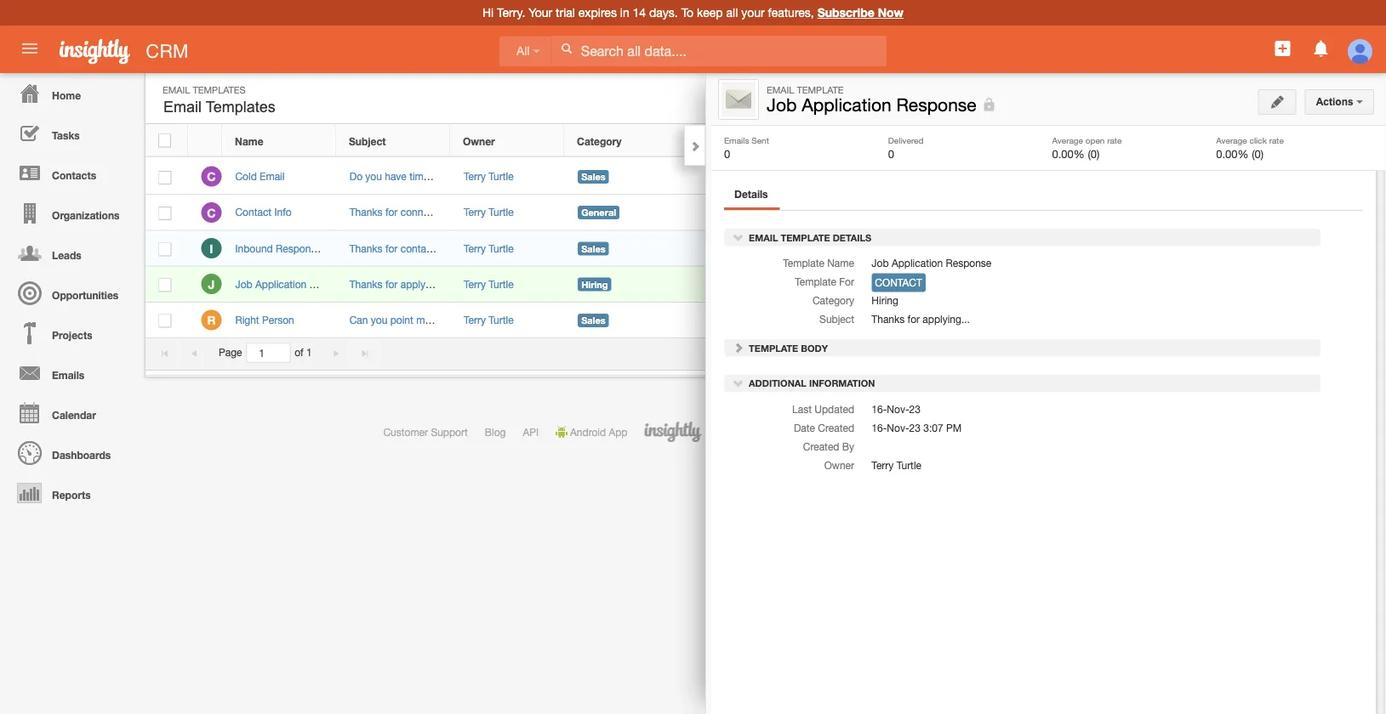 Task type: vqa. For each thing, say whether or not it's contained in the screenshot.


Task type: locate. For each thing, give the bounding box(es) containing it.
thanks up 'can'
[[349, 278, 383, 290]]

4 16-nov-23 3:07 pm cell from the top
[[934, 303, 1083, 339]]

thanks for contacting us. terry turtle
[[349, 242, 514, 254]]

category down template for
[[813, 295, 854, 307]]

1 horizontal spatial 1
[[1042, 347, 1047, 359]]

terry right time
[[464, 171, 486, 183]]

1 (0) from the left
[[1088, 147, 1100, 160]]

16-nov-23 3:07 pm cell
[[934, 159, 1083, 195], [934, 195, 1083, 231], [934, 231, 1083, 267], [934, 303, 1083, 339]]

contact cell for c
[[692, 195, 807, 231]]

23 for do you have time to connect?
[[985, 171, 996, 183]]

nov-
[[963, 171, 985, 183], [963, 207, 985, 218], [963, 242, 985, 254], [963, 314, 985, 326], [887, 403, 909, 415], [887, 422, 909, 434]]

templates
[[193, 84, 246, 95], [206, 98, 275, 116]]

application up 'contact'
[[892, 258, 943, 269]]

sales inside i 'row'
[[581, 243, 606, 254]]

thanks for applying... link
[[349, 278, 448, 290]]

to for c
[[432, 171, 441, 183]]

2 (0) from the left
[[1252, 147, 1264, 160]]

general up i 'row'
[[581, 207, 616, 218]]

terry for thanks for applying...
[[464, 278, 486, 290]]

4 terry turtle link from the top
[[464, 278, 514, 290]]

2 c link from the top
[[201, 202, 222, 223]]

0 horizontal spatial applying...
[[401, 278, 448, 290]]

(0) down click
[[1252, 147, 1264, 160]]

your
[[529, 6, 552, 20]]

0 vertical spatial name
[[235, 135, 263, 147]]

updated
[[815, 403, 854, 415]]

g
[[1140, 205, 1147, 216]]

applying...
[[401, 278, 448, 290], [923, 314, 970, 326]]

0 inside the 'delivered 0'
[[888, 147, 894, 160]]

calendar link
[[4, 393, 136, 433]]

1 horizontal spatial 0.00%
[[1216, 147, 1249, 160]]

0.00%
[[1052, 147, 1085, 160], [1216, 147, 1249, 160]]

0 vertical spatial job application response
[[767, 94, 977, 115]]

0 horizontal spatial of
[[295, 347, 303, 359]]

average inside the average open rate 0.00% (0)
[[1052, 135, 1083, 145]]

android app
[[570, 426, 627, 438]]

c row
[[146, 159, 1126, 195], [146, 195, 1126, 231]]

turtle for can you point me to the right person?
[[489, 314, 514, 326]]

0 vertical spatial c
[[207, 170, 216, 184]]

application inside j row
[[255, 278, 307, 290]]

0 horizontal spatial 0.00%
[[1052, 147, 1085, 160]]

subject
[[349, 135, 386, 147], [820, 314, 854, 326]]

response up 'can'
[[309, 278, 355, 290]]

to
[[432, 171, 441, 183], [433, 314, 442, 326]]

0% cell up email template details
[[807, 195, 934, 231]]

chevron down image
[[733, 232, 745, 243], [733, 377, 745, 389]]

0 horizontal spatial rate
[[1107, 135, 1122, 145]]

of
[[295, 347, 303, 359], [1065, 347, 1074, 359], [833, 426, 842, 438]]

5
[[1057, 347, 1063, 359], [1077, 347, 1083, 359]]

api link
[[523, 426, 539, 438]]

job up type
[[767, 94, 797, 115]]

new
[[1217, 92, 1238, 103]]

terry turtle link
[[464, 171, 514, 183], [464, 207, 514, 218], [464, 242, 514, 254], [464, 278, 514, 290], [464, 314, 514, 326]]

pm for can you point me to the right person?
[[1022, 314, 1037, 326]]

template down subscribe on the top of page
[[797, 84, 844, 95]]

cell
[[146, 231, 188, 267], [146, 267, 188, 303], [934, 267, 1083, 303], [1083, 267, 1126, 303], [1083, 303, 1126, 339]]

features,
[[768, 6, 814, 20]]

0 horizontal spatial owner
[[463, 135, 495, 147]]

chevron down image left additional
[[733, 377, 745, 389]]

emails
[[724, 135, 749, 145], [52, 369, 84, 381]]

name inside row
[[235, 135, 263, 147]]

nov- for do you have time to connect?
[[963, 171, 985, 183]]

sales cell for i
[[565, 231, 692, 267]]

for down 'contact'
[[908, 314, 920, 326]]

pm for do you have time to connect?
[[1022, 171, 1037, 183]]

template left actions
[[1271, 92, 1315, 103]]

5 0% from the top
[[823, 315, 838, 326]]

sales link
[[1150, 226, 1189, 240]]

0 horizontal spatial average
[[1052, 135, 1083, 145]]

3 terry turtle link from the top
[[464, 242, 514, 254]]

application down inbound response link
[[255, 278, 307, 290]]

(0) down open
[[1088, 147, 1100, 160]]

0 vertical spatial emails
[[724, 135, 749, 145]]

created down the updated
[[818, 422, 854, 434]]

contact
[[875, 277, 922, 289]]

1 0 from the left
[[724, 147, 730, 160]]

template down email template details
[[783, 258, 824, 269]]

1 horizontal spatial general
[[1161, 205, 1196, 216]]

do you have time to connect? link
[[349, 171, 486, 183]]

4 contact cell from the top
[[692, 303, 807, 339]]

general up 'sales' link
[[1161, 205, 1196, 216]]

rate inside the average open rate 0.00% (0)
[[1107, 135, 1122, 145]]

0 horizontal spatial chevron right image
[[689, 140, 701, 152]]

row group
[[146, 159, 1126, 339]]

job application response up the delivered
[[767, 94, 977, 115]]

1 horizontal spatial name
[[827, 258, 854, 269]]

privacy policy
[[896, 426, 960, 438]]

average inside the average click rate 0.00% (0)
[[1216, 135, 1247, 145]]

1 vertical spatial hiring
[[872, 295, 898, 307]]

general inside cell
[[581, 207, 616, 218]]

2 sales cell from the top
[[565, 231, 692, 267]]

turtle inside j row
[[489, 278, 514, 290]]

chevron right image left template body
[[733, 342, 745, 354]]

0 vertical spatial applying...
[[401, 278, 448, 290]]

(0) for average click rate 0.00% (0)
[[1252, 147, 1264, 160]]

c link
[[201, 166, 222, 187], [201, 202, 222, 223]]

contact inside "r" row
[[706, 314, 742, 326]]

contact inside j row
[[706, 278, 742, 290]]

1 vertical spatial applying...
[[923, 314, 970, 326]]

general
[[1161, 205, 1196, 216], [581, 207, 616, 218]]

inbound response link
[[235, 242, 330, 254]]

of right 1 field
[[295, 347, 303, 359]]

3:07 inside "r" row
[[999, 314, 1019, 326]]

chevron right image
[[689, 140, 701, 152], [733, 342, 745, 354]]

23 for thanks for connecting
[[985, 207, 996, 218]]

0 down the delivered
[[888, 147, 894, 160]]

2 0 from the left
[[888, 147, 894, 160]]

0% cell for do you have time to connect?
[[807, 159, 934, 195]]

sales cell up i 'row'
[[565, 159, 692, 195]]

created down 'terms'
[[803, 441, 839, 453]]

name up for
[[827, 258, 854, 269]]

can you point me to the right person? link
[[349, 314, 523, 326]]

1 vertical spatial category
[[813, 295, 854, 307]]

terry turtle link down connect?
[[464, 207, 514, 218]]

thanks inside j row
[[349, 278, 383, 290]]

None checkbox
[[159, 171, 171, 185], [159, 207, 171, 220], [159, 315, 171, 328], [159, 171, 171, 185], [159, 207, 171, 220], [159, 315, 171, 328]]

chevron down image down details link
[[733, 232, 745, 243]]

terry turtle link right contacting
[[464, 242, 514, 254]]

c row up j row at top
[[146, 195, 1126, 231]]

for up the point
[[385, 278, 398, 290]]

1 vertical spatial job application response
[[872, 258, 992, 269]]

0 vertical spatial chevron right image
[[689, 140, 701, 152]]

average left click
[[1216, 135, 1247, 145]]

right
[[235, 314, 259, 326]]

application up the delivered
[[802, 94, 891, 115]]

us.
[[452, 242, 465, 254]]

thanks down do
[[349, 207, 383, 218]]

thanks for connecting
[[349, 207, 451, 218]]

all link
[[499, 36, 551, 67]]

23 inside i 'row'
[[985, 242, 996, 254]]

1 horizontal spatial rate
[[1269, 135, 1284, 145]]

turtle right connect?
[[489, 171, 514, 183]]

navigation
[[0, 73, 136, 513]]

16-nov-23 3:07 pm
[[947, 171, 1037, 183], [947, 207, 1037, 218], [947, 242, 1037, 254], [947, 314, 1037, 326], [872, 422, 962, 434]]

sales down hiring "cell"
[[581, 315, 606, 326]]

reports link
[[4, 473, 136, 513]]

sales inside "r" row
[[581, 315, 606, 326]]

1 chevron down image from the top
[[733, 232, 745, 243]]

3:07 inside i 'row'
[[999, 242, 1019, 254]]

c link left the cold
[[201, 166, 222, 187]]

you inside "r" row
[[371, 314, 387, 326]]

0 horizontal spatial 5
[[1057, 347, 1063, 359]]

terry inside "r" row
[[464, 314, 486, 326]]

1 terry turtle link from the top
[[464, 171, 514, 183]]

thanks for thanks for contacting us. terry turtle
[[349, 242, 383, 254]]

0% cell for can you point me to the right person?
[[807, 303, 934, 339]]

0% inside i 'row'
[[823, 243, 838, 254]]

3:07
[[999, 171, 1019, 183], [999, 207, 1019, 218], [999, 242, 1019, 254], [999, 314, 1019, 326], [923, 422, 943, 434]]

1 horizontal spatial job
[[767, 94, 797, 115]]

1 horizontal spatial emails
[[724, 135, 749, 145]]

terry turtle right the on the left top
[[464, 314, 514, 326]]

subject inside row
[[349, 135, 386, 147]]

recycle bin
[[1154, 134, 1217, 145]]

1 vertical spatial chevron down image
[[733, 377, 745, 389]]

you right 'can'
[[371, 314, 387, 326]]

for left contacting
[[385, 242, 398, 254]]

terry turtle down connect?
[[464, 207, 514, 218]]

for inside j row
[[385, 278, 398, 290]]

sales cell down i 'row'
[[565, 303, 692, 339]]

5 right -
[[1057, 347, 1063, 359]]

terry right the on the left top
[[464, 314, 486, 326]]

sales cell
[[565, 159, 692, 195], [565, 231, 692, 267], [565, 303, 692, 339]]

terry right contacting
[[464, 242, 486, 254]]

open
[[1086, 135, 1105, 145]]

1 horizontal spatial details
[[833, 232, 871, 243]]

cold email
[[235, 171, 285, 183]]

thanks for thanks for connecting
[[349, 207, 383, 218]]

0 horizontal spatial general
[[581, 207, 616, 218]]

0% cell down the delivered
[[807, 159, 934, 195]]

emails up calendar link
[[52, 369, 84, 381]]

2 vertical spatial sales cell
[[565, 303, 692, 339]]

1 vertical spatial chevron right image
[[733, 342, 745, 354]]

contact
[[235, 207, 272, 218], [706, 207, 742, 218], [706, 242, 742, 254], [706, 278, 742, 290], [706, 314, 742, 326]]

sales cell up "r" row
[[565, 231, 692, 267]]

hiring down i 'row'
[[581, 279, 608, 290]]

category
[[577, 135, 622, 147], [813, 295, 854, 307]]

job right "j" 'link'
[[235, 278, 252, 290]]

terry for do you have time to connect?
[[464, 171, 486, 183]]

2 terry turtle link from the top
[[464, 207, 514, 218]]

2 1 from the left
[[1042, 347, 1047, 359]]

person?
[[486, 314, 523, 326]]

for left the connecting
[[385, 207, 398, 218]]

for inside i 'row'
[[385, 242, 398, 254]]

2 average from the left
[[1216, 135, 1247, 145]]

23 for thanks for contacting us.
[[985, 242, 996, 254]]

0
[[724, 147, 730, 160], [888, 147, 894, 160]]

terry turtle right time
[[464, 171, 514, 183]]

0 vertical spatial owner
[[463, 135, 495, 147]]

thanks up job application response thanks for applying...
[[349, 242, 383, 254]]

email
[[163, 84, 190, 95], [767, 84, 794, 95], [1241, 92, 1268, 103], [163, 98, 202, 116], [260, 171, 285, 183], [749, 232, 778, 243]]

0% inside "r" row
[[823, 315, 838, 326]]

the
[[445, 314, 460, 326]]

1 left -
[[1042, 347, 1047, 359]]

1 0% from the top
[[823, 171, 838, 183]]

0 horizontal spatial details
[[734, 188, 768, 200]]

turtle right right
[[489, 314, 514, 326]]

your
[[741, 6, 765, 20]]

additional
[[749, 378, 807, 389]]

terry turtle link right time
[[464, 171, 514, 183]]

opportunities
[[52, 289, 119, 301]]

you right do
[[365, 171, 382, 183]]

None checkbox
[[158, 134, 171, 148], [159, 243, 171, 256], [159, 279, 171, 292], [158, 134, 171, 148], [159, 243, 171, 256], [159, 279, 171, 292]]

0 vertical spatial hiring
[[581, 279, 608, 290]]

turtle up person?
[[489, 278, 514, 290]]

emails inside emails sent 0
[[724, 135, 749, 145]]

1 vertical spatial c
[[207, 206, 216, 220]]

1 horizontal spatial category
[[813, 295, 854, 307]]

for inside c row
[[385, 207, 398, 218]]

1 horizontal spatial chevron right image
[[733, 342, 745, 354]]

terry turtle link for thanks for applying...
[[464, 278, 514, 290]]

1 1 from the left
[[306, 347, 312, 359]]

for
[[385, 207, 398, 218], [385, 242, 398, 254], [385, 278, 398, 290], [908, 314, 920, 326]]

record permissions image
[[981, 94, 997, 115]]

thanks
[[349, 207, 383, 218], [349, 242, 383, 254], [349, 278, 383, 290], [872, 314, 905, 326]]

lead
[[706, 171, 728, 183]]

2 c from the top
[[207, 206, 216, 220]]

1 average from the left
[[1052, 135, 1083, 145]]

14
[[633, 6, 646, 20]]

1 sales cell from the top
[[565, 159, 692, 195]]

0 horizontal spatial hiring
[[581, 279, 608, 290]]

contact cell
[[692, 195, 807, 231], [692, 231, 807, 267], [692, 267, 807, 303], [692, 303, 807, 339]]

0 horizontal spatial 1
[[306, 347, 312, 359]]

3 sales cell from the top
[[565, 303, 692, 339]]

terry turtle for do you have time to connect?
[[464, 171, 514, 183]]

c left the cold
[[207, 170, 216, 184]]

new email template link
[[1206, 85, 1326, 111]]

c link for cold email
[[201, 166, 222, 187]]

0% cell
[[807, 159, 934, 195], [807, 195, 934, 231], [807, 231, 934, 267], [807, 267, 934, 303], [807, 303, 934, 339]]

0 vertical spatial c link
[[201, 166, 222, 187]]

template left sent
[[705, 135, 749, 147]]

template up additional
[[749, 343, 798, 354]]

1 horizontal spatial 5
[[1077, 347, 1083, 359]]

2 0% from the top
[[823, 207, 838, 218]]

2 horizontal spatial job
[[872, 258, 889, 269]]

sales down general cell
[[581, 243, 606, 254]]

terry turtle link for thanks for contacting us.
[[464, 242, 514, 254]]

do you have time to connect?
[[349, 171, 486, 183]]

2 vertical spatial job
[[235, 278, 252, 290]]

Search all data.... text field
[[551, 36, 886, 66]]

lead cell
[[692, 159, 807, 195]]

(0) inside the average open rate 0.00% (0)
[[1088, 147, 1100, 160]]

0 vertical spatial sales cell
[[565, 159, 692, 195]]

0% cell up for
[[807, 231, 934, 267]]

1 0% cell from the top
[[807, 159, 934, 195]]

average for average open rate 0.00% (0)
[[1052, 135, 1083, 145]]

terry down connect?
[[464, 207, 486, 218]]

0.00% inside the average click rate 0.00% (0)
[[1216, 147, 1249, 160]]

details link
[[724, 184, 778, 208]]

16- inside "r" row
[[947, 314, 963, 326]]

emails for emails
[[52, 369, 84, 381]]

to right me
[[433, 314, 442, 326]]

subject up do
[[349, 135, 386, 147]]

1 vertical spatial job
[[872, 258, 889, 269]]

nov- for thanks for contacting us.
[[963, 242, 985, 254]]

0.00% for average click rate 0.00% (0)
[[1216, 147, 1249, 160]]

3:07 for do you have time to connect?
[[999, 171, 1019, 183]]

job application response
[[767, 94, 977, 115], [872, 258, 992, 269]]

0 horizontal spatial 0
[[724, 147, 730, 160]]

0% cell for thanks for connecting
[[807, 195, 934, 231]]

nov- inside i 'row'
[[963, 242, 985, 254]]

0 horizontal spatial emails
[[52, 369, 84, 381]]

0 horizontal spatial name
[[235, 135, 263, 147]]

row
[[146, 125, 1125, 157]]

terms of service
[[803, 426, 879, 438]]

rate for average click rate 0.00% (0)
[[1269, 135, 1284, 145]]

delivered
[[888, 135, 924, 145]]

point
[[390, 314, 413, 326]]

thanks inside i 'row'
[[349, 242, 383, 254]]

3 0% from the top
[[823, 243, 838, 254]]

hiring down 'contact'
[[872, 295, 898, 307]]

job application response link
[[235, 278, 364, 290]]

template down template name
[[795, 276, 836, 288]]

1 5 from the left
[[1057, 347, 1063, 359]]

white image
[[561, 43, 572, 54]]

terry turtle up person?
[[464, 278, 514, 290]]

5 0% cell from the top
[[807, 303, 934, 339]]

0% for thanks for connecting
[[823, 207, 838, 218]]

0.00% for average open rate 0.00% (0)
[[1052, 147, 1085, 160]]

r
[[207, 313, 216, 327]]

thanks down 'contact'
[[872, 314, 905, 326]]

1 vertical spatial created
[[803, 441, 839, 453]]

1 horizontal spatial hiring
[[872, 295, 898, 307]]

2 0.00% from the left
[[1216, 147, 1249, 160]]

of right -
[[1065, 347, 1074, 359]]

job up 'contact'
[[872, 258, 889, 269]]

terry inside j row
[[464, 278, 486, 290]]

1 vertical spatial subject
[[820, 314, 854, 326]]

2 c row from the top
[[146, 195, 1126, 231]]

2 chevron down image from the top
[[733, 377, 745, 389]]

me
[[416, 314, 430, 326]]

terry turtle inside "r" row
[[464, 314, 514, 326]]

info
[[274, 207, 292, 218]]

email template
[[767, 84, 844, 95]]

rate right open
[[1107, 135, 1122, 145]]

to inside "r" row
[[433, 314, 442, 326]]

0 vertical spatial you
[[365, 171, 382, 183]]

category up general cell
[[577, 135, 622, 147]]

1 16-nov-23 3:07 pm cell from the top
[[934, 159, 1083, 195]]

email templates email templates
[[163, 84, 275, 116]]

for for thanks for connecting
[[385, 207, 398, 218]]

last updated
[[792, 403, 854, 415]]

2 16-nov-23 3:07 pm cell from the top
[[934, 195, 1083, 231]]

1 c link from the top
[[201, 166, 222, 187]]

0 vertical spatial chevron down image
[[733, 232, 745, 243]]

job application response up 'contact'
[[872, 258, 992, 269]]

3 0% cell from the top
[[807, 231, 934, 267]]

1 vertical spatial details
[[833, 232, 871, 243]]

0 horizontal spatial job
[[235, 278, 252, 290]]

of up created by
[[833, 426, 842, 438]]

1 horizontal spatial applying...
[[923, 314, 970, 326]]

leads
[[52, 249, 81, 261]]

thanks for thanks for applying...
[[872, 314, 905, 326]]

general link
[[1150, 204, 1200, 217]]

1 0.00% from the left
[[1052, 147, 1085, 160]]

1 rate from the left
[[1107, 135, 1122, 145]]

average left open
[[1052, 135, 1083, 145]]

for for thanks for contacting us. terry turtle
[[385, 242, 398, 254]]

0.00% inside the average open rate 0.00% (0)
[[1052, 147, 1085, 160]]

1 vertical spatial c link
[[201, 202, 222, 223]]

3 contact cell from the top
[[692, 267, 807, 303]]

template
[[797, 84, 844, 95], [1271, 92, 1315, 103], [705, 135, 749, 147], [781, 232, 830, 243], [783, 258, 824, 269], [795, 276, 836, 288], [749, 343, 798, 354]]

pm inside "r" row
[[1022, 314, 1037, 326]]

0 horizontal spatial category
[[577, 135, 622, 147]]

c up the i link
[[207, 206, 216, 220]]

0% cell up thanks for applying...
[[807, 267, 934, 303]]

1 vertical spatial you
[[371, 314, 387, 326]]

23
[[985, 171, 996, 183], [985, 207, 996, 218], [985, 242, 996, 254], [985, 314, 996, 326], [909, 403, 921, 415], [909, 422, 921, 434]]

16- for thanks for contacting us.
[[947, 242, 963, 254]]

c for cold email
[[207, 170, 216, 184]]

response up job application response link
[[276, 242, 321, 254]]

contact inside i 'row'
[[706, 242, 742, 254]]

(0)
[[1088, 147, 1100, 160], [1252, 147, 1264, 160]]

terms of service link
[[803, 426, 879, 438]]

1 vertical spatial sales cell
[[565, 231, 692, 267]]

owner down by
[[824, 459, 854, 471]]

row group containing c
[[146, 159, 1126, 339]]

1 vertical spatial emails
[[52, 369, 84, 381]]

2 vertical spatial application
[[255, 278, 307, 290]]

0 horizontal spatial subject
[[349, 135, 386, 147]]

Search this list... text field
[[732, 85, 923, 111]]

to right time
[[432, 171, 441, 183]]

details up template name
[[833, 232, 871, 243]]

response inside j row
[[309, 278, 355, 290]]

2 0% cell from the top
[[807, 195, 934, 231]]

rate inside the average click rate 0.00% (0)
[[1269, 135, 1284, 145]]

5 terry turtle link from the top
[[464, 314, 514, 326]]

3 16-nov-23 3:07 pm cell from the top
[[934, 231, 1083, 267]]

16-nov-23 3:07 pm for thanks for connecting
[[947, 207, 1037, 218]]

terry turtle link for thanks for connecting
[[464, 207, 514, 218]]

name up the cold
[[235, 135, 263, 147]]

terry
[[464, 171, 486, 183], [464, 207, 486, 218], [464, 242, 486, 254], [464, 278, 486, 290], [464, 314, 486, 326], [872, 459, 894, 471]]

c
[[207, 170, 216, 184], [207, 206, 216, 220]]

hiring
[[581, 279, 608, 290], [872, 295, 898, 307]]

1 vertical spatial to
[[433, 314, 442, 326]]

(0) inside the average click rate 0.00% (0)
[[1252, 147, 1264, 160]]

1 horizontal spatial 0
[[888, 147, 894, 160]]

thanks for contacting us. link
[[349, 242, 465, 254]]

1 horizontal spatial average
[[1216, 135, 1247, 145]]

for for thanks for applying...
[[908, 314, 920, 326]]

can
[[349, 314, 368, 326]]

2 contact cell from the top
[[692, 231, 807, 267]]

details down emails sent 0
[[734, 188, 768, 200]]

nov- inside "r" row
[[963, 314, 985, 326]]

you for c
[[365, 171, 382, 183]]

average for average click rate 0.00% (0)
[[1216, 135, 1247, 145]]

terry turtle down privacy
[[872, 459, 922, 471]]

1 horizontal spatial of
[[833, 426, 842, 438]]

job application response thanks for applying...
[[235, 278, 448, 290]]

2 rate from the left
[[1269, 135, 1284, 145]]

4 0% from the top
[[823, 279, 838, 290]]

chevron right image left template type
[[689, 140, 701, 152]]

0 vertical spatial details
[[734, 188, 768, 200]]

terry turtle link for can you point me to the right person?
[[464, 314, 514, 326]]

0 vertical spatial category
[[577, 135, 622, 147]]

0 horizontal spatial (0)
[[1088, 147, 1100, 160]]

terry turtle link right the on the left top
[[464, 314, 514, 326]]

1 vertical spatial owner
[[824, 459, 854, 471]]

sales cell for r
[[565, 303, 692, 339]]

0% cell down for
[[807, 303, 934, 339]]

terry turtle link for do you have time to connect?
[[464, 171, 514, 183]]

16-nov-23 3:07 pm inside "r" row
[[947, 314, 1037, 326]]

0% for can you point me to the right person?
[[823, 315, 838, 326]]

1 horizontal spatial (0)
[[1252, 147, 1264, 160]]

0 down template type
[[724, 147, 730, 160]]

1 vertical spatial application
[[892, 258, 943, 269]]

subject up body
[[820, 314, 854, 326]]

0 vertical spatial to
[[432, 171, 441, 183]]

rate right click
[[1269, 135, 1284, 145]]

you
[[365, 171, 382, 183], [371, 314, 387, 326]]

16- inside i 'row'
[[947, 242, 963, 254]]

23 inside "r" row
[[985, 314, 996, 326]]

0 vertical spatial subject
[[349, 135, 386, 147]]

turtle right the connecting
[[489, 207, 514, 218]]

1 c from the top
[[207, 170, 216, 184]]

turtle inside "r" row
[[489, 314, 514, 326]]

5 left items
[[1077, 347, 1083, 359]]

1 contact cell from the top
[[692, 195, 807, 231]]

terry up right
[[464, 278, 486, 290]]



Task type: describe. For each thing, give the bounding box(es) containing it.
3:07 for thanks for connecting
[[999, 207, 1019, 218]]

date created
[[794, 422, 854, 434]]

recycle bin link
[[1137, 134, 1226, 145]]

to
[[681, 6, 694, 20]]

turtle inside i 'row'
[[489, 242, 514, 254]]

you for r
[[371, 314, 387, 326]]

email template image
[[722, 83, 756, 117]]

contacts
[[52, 169, 96, 181]]

terry down the service in the bottom of the page
[[872, 459, 894, 471]]

c for contact info
[[207, 206, 216, 220]]

0% for do you have time to connect?
[[823, 171, 838, 183]]

email inside 'link'
[[1241, 92, 1268, 103]]

terry turtle for thanks for connecting
[[464, 207, 514, 218]]

days.
[[649, 6, 678, 20]]

2 horizontal spatial of
[[1065, 347, 1074, 359]]

home
[[52, 89, 81, 101]]

i row
[[146, 231, 1126, 267]]

0 vertical spatial application
[[802, 94, 891, 115]]

additional information
[[746, 378, 875, 389]]

contact for r
[[706, 314, 742, 326]]

contact cell for r
[[692, 303, 807, 339]]

23 for can you point me to the right person?
[[985, 314, 996, 326]]

pm inside i 'row'
[[1022, 242, 1037, 254]]

opportunities link
[[4, 273, 136, 313]]

api
[[523, 426, 539, 438]]

sales for r
[[581, 315, 606, 326]]

c link for contact info
[[201, 202, 222, 223]]

emails for emails sent 0
[[724, 135, 749, 145]]

hiring inside hiring "cell"
[[581, 279, 608, 290]]

in
[[620, 6, 629, 20]]

emails sent 0
[[724, 135, 769, 160]]

projects link
[[4, 313, 136, 353]]

refresh list image
[[943, 92, 959, 103]]

16- for can you point me to the right person?
[[947, 314, 963, 326]]

tasks link
[[4, 113, 136, 153]]

job inside j row
[[235, 278, 252, 290]]

1 vertical spatial name
[[827, 258, 854, 269]]

0 vertical spatial created
[[818, 422, 854, 434]]

chevron down image for template
[[733, 232, 745, 243]]

response up thanks for applying...
[[946, 258, 992, 269]]

terry for thanks for connecting
[[464, 207, 486, 218]]

right
[[462, 314, 483, 326]]

template up template name
[[781, 232, 830, 243]]

subscribe now link
[[817, 6, 904, 20]]

cold email link
[[235, 171, 293, 183]]

template name
[[783, 258, 854, 269]]

template inside row
[[705, 135, 749, 147]]

(0) for average open rate 0.00% (0)
[[1088, 147, 1100, 160]]

contacting
[[401, 242, 449, 254]]

crm
[[146, 40, 188, 62]]

j row
[[146, 267, 1126, 303]]

sales cell for c
[[565, 159, 692, 195]]

contact cell for i
[[692, 231, 807, 267]]

contact info
[[235, 207, 292, 218]]

email templates button
[[159, 94, 280, 120]]

email template details
[[746, 232, 871, 243]]

nov- for thanks for connecting
[[963, 207, 985, 218]]

cold
[[235, 171, 257, 183]]

response up the delivered
[[896, 94, 977, 115]]

inbound response
[[235, 242, 321, 254]]

items
[[1086, 347, 1110, 359]]

0 vertical spatial templates
[[193, 84, 246, 95]]

rate for average open rate 0.00% (0)
[[1107, 135, 1122, 145]]

person
[[262, 314, 294, 326]]

16- for do you have time to connect?
[[947, 171, 963, 183]]

thanks for connecting link
[[349, 207, 451, 218]]

1 horizontal spatial subject
[[820, 314, 854, 326]]

sent
[[752, 135, 769, 145]]

trial
[[556, 6, 575, 20]]

0 inside emails sent 0
[[724, 147, 730, 160]]

sales for c
[[581, 171, 606, 183]]

service
[[845, 426, 879, 438]]

terry inside i 'row'
[[464, 242, 486, 254]]

hi
[[482, 6, 494, 20]]

chevron down image for last
[[733, 377, 745, 389]]

s
[[1140, 227, 1146, 238]]

16-nov-23 3:07 pm for can you point me to the right person?
[[947, 314, 1037, 326]]

subscribe
[[817, 6, 875, 20]]

thanks for applying...
[[872, 314, 970, 326]]

actions
[[1316, 96, 1356, 108]]

terry turtle for can you point me to the right person?
[[464, 314, 514, 326]]

16- for thanks for connecting
[[947, 207, 963, 218]]

contact cell for j
[[692, 267, 807, 303]]

4 0% cell from the top
[[807, 267, 934, 303]]

all
[[726, 6, 738, 20]]

general for general link
[[1161, 205, 1196, 216]]

navigation containing home
[[0, 73, 136, 513]]

sales for i
[[581, 243, 606, 254]]

terry for can you point me to the right person?
[[464, 314, 486, 326]]

customer support link
[[383, 426, 468, 438]]

general for general cell
[[581, 207, 616, 218]]

16-nov-23 3:07 pm cell for thanks for connecting
[[934, 195, 1083, 231]]

privacy policy link
[[896, 426, 960, 438]]

applying... inside j row
[[401, 278, 448, 290]]

template body
[[746, 343, 828, 354]]

16-nov-23 3:07 pm cell for can you point me to the right person?
[[934, 303, 1083, 339]]

click
[[1250, 135, 1267, 145]]

category inside row
[[577, 135, 622, 147]]

sales down general link
[[1161, 227, 1186, 238]]

dashboards
[[52, 449, 111, 461]]

2 5 from the left
[[1077, 347, 1083, 359]]

customer
[[383, 426, 428, 438]]

contact for j
[[706, 278, 742, 290]]

have
[[385, 171, 407, 183]]

dashboards link
[[4, 433, 136, 473]]

row containing name
[[146, 125, 1125, 157]]

tasks
[[52, 129, 80, 141]]

pm for thanks for connecting
[[1022, 207, 1037, 218]]

j
[[208, 278, 215, 292]]

contacts link
[[4, 153, 136, 193]]

body
[[801, 343, 828, 354]]

android app link
[[556, 426, 627, 438]]

policy
[[932, 426, 960, 438]]

1 field
[[247, 344, 290, 362]]

response inside i 'row'
[[276, 242, 321, 254]]

i link
[[201, 238, 222, 259]]

general cell
[[565, 195, 692, 231]]

turtle down privacy
[[897, 459, 922, 471]]

notifications image
[[1311, 38, 1331, 59]]

i
[[210, 242, 213, 256]]

type
[[752, 135, 774, 147]]

bin
[[1201, 134, 1217, 145]]

16-nov-23 3:07 pm cell for do you have time to connect?
[[934, 159, 1083, 195]]

delivered 0
[[888, 135, 924, 160]]

right person
[[235, 314, 294, 326]]

1 vertical spatial templates
[[206, 98, 275, 116]]

turtle for thanks for connecting
[[489, 207, 514, 218]]

average open rate 0.00% (0)
[[1052, 135, 1122, 160]]

j link
[[201, 274, 222, 295]]

template inside 'link'
[[1271, 92, 1315, 103]]

turtle for do you have time to connect?
[[489, 171, 514, 183]]

keep
[[697, 6, 723, 20]]

reports
[[52, 489, 91, 501]]

contact for i
[[706, 242, 742, 254]]

average click rate 0.00% (0)
[[1216, 135, 1284, 160]]

inbound
[[235, 242, 273, 254]]

r link
[[201, 310, 222, 330]]

16-nov-23 3:07 pm inside i 'row'
[[947, 242, 1037, 254]]

created by
[[803, 441, 854, 453]]

by
[[842, 441, 854, 453]]

do
[[349, 171, 363, 183]]

now
[[878, 6, 904, 20]]

app
[[609, 426, 627, 438]]

can you point me to the right person?
[[349, 314, 523, 326]]

home link
[[4, 73, 136, 113]]

1 c row from the top
[[146, 159, 1126, 195]]

date
[[794, 422, 815, 434]]

blog
[[485, 426, 506, 438]]

show sidebar image
[[1166, 92, 1178, 104]]

16-nov-23 3:07 pm for do you have time to connect?
[[947, 171, 1037, 183]]

nov- for can you point me to the right person?
[[963, 314, 985, 326]]

owner inside row
[[463, 135, 495, 147]]

email inside row group
[[260, 171, 285, 183]]

-
[[1050, 347, 1054, 359]]

turtle for thanks for applying...
[[489, 278, 514, 290]]

hiring cell
[[565, 267, 692, 303]]

contact for c
[[706, 207, 742, 218]]

template type
[[705, 135, 774, 147]]

terry turtle inside j row
[[464, 278, 514, 290]]

0 vertical spatial job
[[767, 94, 797, 115]]

r row
[[146, 303, 1126, 339]]

0% inside j row
[[823, 279, 838, 290]]

to for r
[[433, 314, 442, 326]]

3:07 for can you point me to the right person?
[[999, 314, 1019, 326]]

1 horizontal spatial owner
[[824, 459, 854, 471]]



